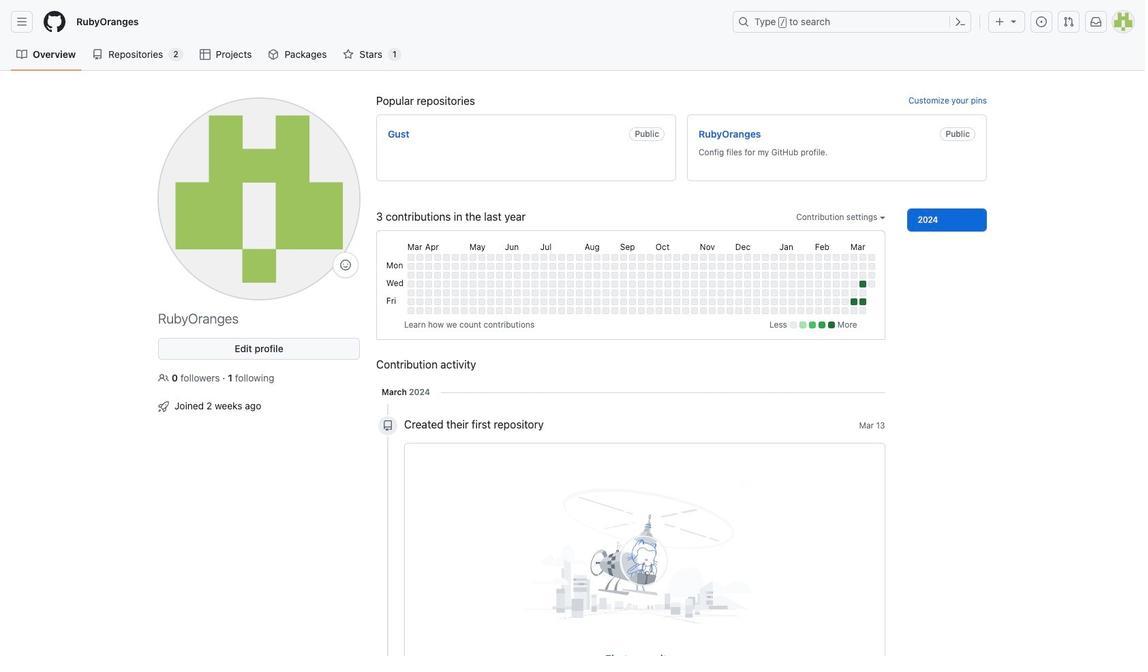 Task type: vqa. For each thing, say whether or not it's contained in the screenshot.
SECURITY 'LINK'
no



Task type: describe. For each thing, give the bounding box(es) containing it.
congratulations on your first repository! image
[[474, 455, 815, 657]]

git pull request image
[[1064, 16, 1075, 27]]

repo image
[[92, 49, 103, 60]]

smiley image
[[340, 260, 351, 271]]

star image
[[343, 49, 354, 60]]

table image
[[200, 49, 210, 60]]

triangle down image
[[1009, 16, 1019, 27]]

package image
[[268, 49, 279, 60]]



Task type: locate. For each thing, give the bounding box(es) containing it.
book image
[[16, 49, 27, 60]]

issue opened image
[[1036, 16, 1047, 27]]

command palette image
[[955, 16, 966, 27]]

homepage image
[[44, 11, 65, 33]]

grid
[[384, 240, 877, 317]]

plus image
[[995, 16, 1006, 27]]

notifications image
[[1091, 16, 1102, 27]]

people image
[[158, 373, 169, 384]]

rocket image
[[158, 402, 169, 413]]

cell
[[408, 255, 414, 261], [417, 255, 423, 261], [425, 255, 432, 261], [434, 255, 441, 261], [443, 255, 450, 261], [452, 255, 459, 261], [461, 255, 468, 261], [470, 255, 477, 261], [479, 255, 485, 261], [487, 255, 494, 261], [496, 255, 503, 261], [505, 255, 512, 261], [514, 255, 521, 261], [523, 255, 530, 261], [532, 255, 539, 261], [541, 255, 547, 261], [549, 255, 556, 261], [558, 255, 565, 261], [567, 255, 574, 261], [576, 255, 583, 261], [585, 255, 592, 261], [594, 255, 601, 261], [603, 255, 609, 261], [612, 255, 618, 261], [620, 255, 627, 261], [629, 255, 636, 261], [638, 255, 645, 261], [647, 255, 654, 261], [656, 255, 663, 261], [665, 255, 672, 261], [674, 255, 680, 261], [682, 255, 689, 261], [691, 255, 698, 261], [700, 255, 707, 261], [709, 255, 716, 261], [718, 255, 725, 261], [727, 255, 734, 261], [736, 255, 742, 261], [744, 255, 751, 261], [753, 255, 760, 261], [762, 255, 769, 261], [771, 255, 778, 261], [780, 255, 787, 261], [789, 255, 796, 261], [798, 255, 805, 261], [807, 255, 813, 261], [815, 255, 822, 261], [824, 255, 831, 261], [833, 255, 840, 261], [842, 255, 849, 261], [851, 255, 858, 261], [860, 255, 867, 261], [869, 255, 875, 261], [408, 263, 414, 270], [417, 263, 423, 270], [425, 263, 432, 270], [434, 263, 441, 270], [443, 263, 450, 270], [452, 263, 459, 270], [461, 263, 468, 270], [470, 263, 477, 270], [479, 263, 485, 270], [487, 263, 494, 270], [496, 263, 503, 270], [505, 263, 512, 270], [514, 263, 521, 270], [523, 263, 530, 270], [532, 263, 539, 270], [541, 263, 547, 270], [549, 263, 556, 270], [558, 263, 565, 270], [567, 263, 574, 270], [576, 263, 583, 270], [585, 263, 592, 270], [594, 263, 601, 270], [603, 263, 609, 270], [612, 263, 618, 270], [620, 263, 627, 270], [629, 263, 636, 270], [638, 263, 645, 270], [647, 263, 654, 270], [656, 263, 663, 270], [665, 263, 672, 270], [674, 263, 680, 270], [682, 263, 689, 270], [691, 263, 698, 270], [700, 263, 707, 270], [709, 263, 716, 270], [718, 263, 725, 270], [727, 263, 734, 270], [736, 263, 742, 270], [744, 263, 751, 270], [753, 263, 760, 270], [762, 263, 769, 270], [771, 263, 778, 270], [780, 263, 787, 270], [789, 263, 796, 270], [798, 263, 805, 270], [807, 263, 813, 270], [815, 263, 822, 270], [824, 263, 831, 270], [833, 263, 840, 270], [842, 263, 849, 270], [851, 263, 858, 270], [860, 263, 867, 270], [869, 263, 875, 270], [408, 272, 414, 279], [417, 272, 423, 279], [425, 272, 432, 279], [434, 272, 441, 279], [443, 272, 450, 279], [452, 272, 459, 279], [461, 272, 468, 279], [470, 272, 477, 279], [479, 272, 485, 279], [487, 272, 494, 279], [496, 272, 503, 279], [505, 272, 512, 279], [514, 272, 521, 279], [523, 272, 530, 279], [532, 272, 539, 279], [541, 272, 547, 279], [549, 272, 556, 279], [558, 272, 565, 279], [567, 272, 574, 279], [576, 272, 583, 279], [585, 272, 592, 279], [594, 272, 601, 279], [603, 272, 609, 279], [612, 272, 618, 279], [620, 272, 627, 279], [629, 272, 636, 279], [638, 272, 645, 279], [647, 272, 654, 279], [656, 272, 663, 279], [665, 272, 672, 279], [674, 272, 680, 279], [682, 272, 689, 279], [691, 272, 698, 279], [700, 272, 707, 279], [709, 272, 716, 279], [718, 272, 725, 279], [727, 272, 734, 279], [736, 272, 742, 279], [744, 272, 751, 279], [753, 272, 760, 279], [762, 272, 769, 279], [771, 272, 778, 279], [780, 272, 787, 279], [789, 272, 796, 279], [798, 272, 805, 279], [807, 272, 813, 279], [815, 272, 822, 279], [824, 272, 831, 279], [833, 272, 840, 279], [842, 272, 849, 279], [851, 272, 858, 279], [860, 272, 867, 279], [869, 272, 875, 279], [408, 281, 414, 288], [417, 281, 423, 288], [425, 281, 432, 288], [434, 281, 441, 288], [443, 281, 450, 288], [452, 281, 459, 288], [461, 281, 468, 288], [470, 281, 477, 288], [479, 281, 485, 288], [487, 281, 494, 288], [496, 281, 503, 288], [505, 281, 512, 288], [514, 281, 521, 288], [523, 281, 530, 288], [532, 281, 539, 288], [541, 281, 547, 288], [549, 281, 556, 288], [558, 281, 565, 288], [567, 281, 574, 288], [576, 281, 583, 288], [585, 281, 592, 288], [594, 281, 601, 288], [603, 281, 609, 288], [612, 281, 618, 288], [620, 281, 627, 288], [629, 281, 636, 288], [638, 281, 645, 288], [647, 281, 654, 288], [656, 281, 663, 288], [665, 281, 672, 288], [674, 281, 680, 288], [682, 281, 689, 288], [691, 281, 698, 288], [700, 281, 707, 288], [709, 281, 716, 288], [718, 281, 725, 288], [727, 281, 734, 288], [736, 281, 742, 288], [744, 281, 751, 288], [753, 281, 760, 288], [762, 281, 769, 288], [771, 281, 778, 288], [780, 281, 787, 288], [789, 281, 796, 288], [798, 281, 805, 288], [807, 281, 813, 288], [815, 281, 822, 288], [824, 281, 831, 288], [833, 281, 840, 288], [842, 281, 849, 288], [851, 281, 858, 288], [860, 281, 867, 288], [869, 281, 875, 288], [408, 290, 414, 297], [417, 290, 423, 297], [425, 290, 432, 297], [434, 290, 441, 297], [443, 290, 450, 297], [452, 290, 459, 297], [461, 290, 468, 297], [470, 290, 477, 297], [479, 290, 485, 297], [487, 290, 494, 297], [496, 290, 503, 297], [505, 290, 512, 297], [514, 290, 521, 297], [523, 290, 530, 297], [532, 290, 539, 297], [541, 290, 547, 297], [549, 290, 556, 297], [558, 290, 565, 297], [567, 290, 574, 297], [576, 290, 583, 297], [585, 290, 592, 297], [594, 290, 601, 297], [603, 290, 609, 297], [612, 290, 618, 297], [620, 290, 627, 297], [629, 290, 636, 297], [638, 290, 645, 297], [647, 290, 654, 297], [656, 290, 663, 297], [665, 290, 672, 297], [674, 290, 680, 297], [682, 290, 689, 297], [691, 290, 698, 297], [700, 290, 707, 297], [709, 290, 716, 297], [718, 290, 725, 297], [727, 290, 734, 297], [736, 290, 742, 297], [744, 290, 751, 297], [753, 290, 760, 297], [762, 290, 769, 297], [771, 290, 778, 297], [780, 290, 787, 297], [789, 290, 796, 297], [798, 290, 805, 297], [807, 290, 813, 297], [815, 290, 822, 297], [824, 290, 831, 297], [833, 290, 840, 297], [842, 290, 849, 297], [851, 290, 858, 297], [860, 290, 867, 297], [408, 299, 414, 306], [417, 299, 423, 306], [425, 299, 432, 306], [434, 299, 441, 306], [443, 299, 450, 306], [452, 299, 459, 306], [461, 299, 468, 306], [470, 299, 477, 306], [479, 299, 485, 306], [487, 299, 494, 306], [496, 299, 503, 306], [505, 299, 512, 306], [514, 299, 521, 306], [523, 299, 530, 306], [532, 299, 539, 306], [541, 299, 547, 306], [549, 299, 556, 306], [558, 299, 565, 306], [567, 299, 574, 306], [576, 299, 583, 306], [585, 299, 592, 306], [594, 299, 601, 306], [603, 299, 609, 306], [612, 299, 618, 306], [620, 299, 627, 306], [629, 299, 636, 306], [638, 299, 645, 306], [647, 299, 654, 306], [656, 299, 663, 306], [665, 299, 672, 306], [674, 299, 680, 306], [682, 299, 689, 306], [691, 299, 698, 306], [700, 299, 707, 306], [709, 299, 716, 306], [718, 299, 725, 306], [727, 299, 734, 306], [736, 299, 742, 306], [744, 299, 751, 306], [753, 299, 760, 306], [762, 299, 769, 306], [771, 299, 778, 306], [780, 299, 787, 306], [789, 299, 796, 306], [798, 299, 805, 306], [807, 299, 813, 306], [815, 299, 822, 306], [824, 299, 831, 306], [833, 299, 840, 306], [842, 299, 849, 306], [851, 299, 858, 306], [860, 299, 867, 306], [408, 308, 414, 315], [417, 308, 423, 315], [425, 308, 432, 315], [434, 308, 441, 315], [443, 308, 450, 315], [452, 308, 459, 315], [461, 308, 468, 315], [470, 308, 477, 315], [479, 308, 485, 315], [487, 308, 494, 315], [496, 308, 503, 315], [505, 308, 512, 315], [514, 308, 521, 315], [523, 308, 530, 315], [532, 308, 539, 315], [541, 308, 547, 315], [549, 308, 556, 315], [558, 308, 565, 315], [567, 308, 574, 315], [576, 308, 583, 315], [585, 308, 592, 315], [594, 308, 601, 315], [603, 308, 609, 315], [612, 308, 618, 315], [620, 308, 627, 315], [629, 308, 636, 315], [638, 308, 645, 315], [647, 308, 654, 315], [656, 308, 663, 315], [665, 308, 672, 315], [674, 308, 680, 315], [682, 308, 689, 315], [691, 308, 698, 315], [700, 308, 707, 315], [709, 308, 716, 315], [718, 308, 725, 315], [727, 308, 734, 315], [736, 308, 742, 315], [744, 308, 751, 315], [753, 308, 760, 315], [762, 308, 769, 315], [771, 308, 778, 315], [780, 308, 787, 315], [789, 308, 796, 315], [798, 308, 805, 315], [807, 308, 813, 315], [815, 308, 822, 315], [824, 308, 831, 315], [833, 308, 840, 315], [842, 308, 849, 315], [851, 308, 858, 315], [860, 308, 867, 315]]

repo image
[[383, 421, 393, 432]]

change your avatar image
[[158, 98, 360, 300]]



